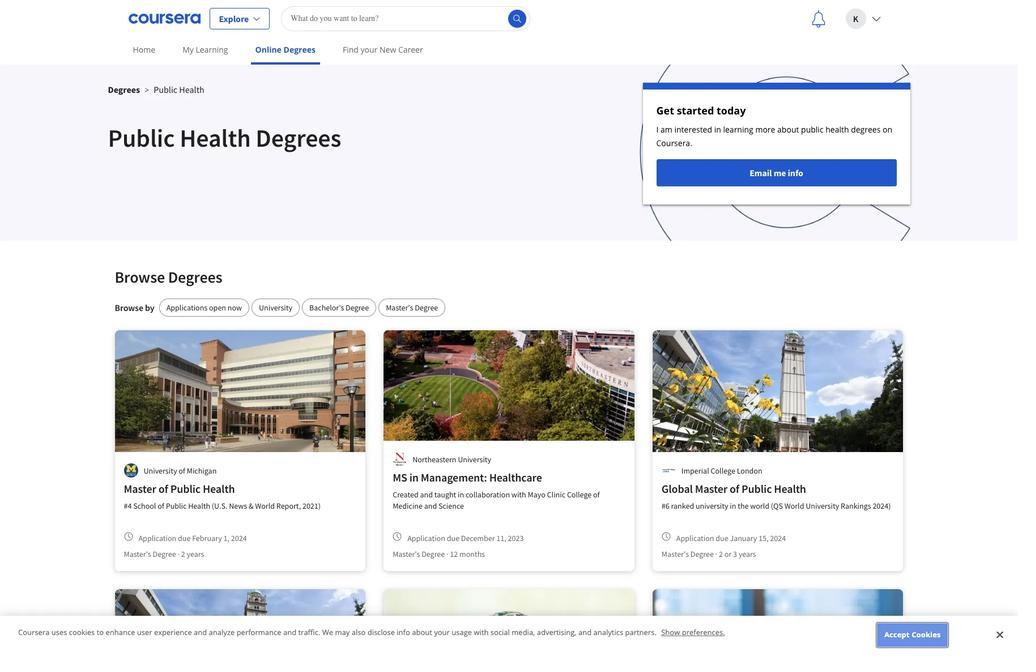 Task type: vqa. For each thing, say whether or not it's contained in the screenshot.
Master's within button
yes



Task type: locate. For each thing, give the bounding box(es) containing it.
public right school
[[166, 501, 187, 511]]

degree
[[346, 303, 369, 313], [415, 303, 438, 313], [153, 549, 176, 559], [422, 549, 445, 559], [691, 549, 714, 559]]

in
[[715, 124, 721, 135], [410, 470, 419, 485], [458, 490, 464, 500], [730, 501, 736, 511]]

2024 right 1,
[[231, 533, 247, 543]]

0 vertical spatial about
[[778, 124, 799, 135]]

2024 for health
[[231, 533, 247, 543]]

What do you want to learn? text field
[[281, 6, 531, 31]]

0 horizontal spatial master
[[124, 482, 156, 496]]

1 horizontal spatial master
[[695, 482, 728, 496]]

1 horizontal spatial ·
[[447, 549, 449, 559]]

browse
[[115, 267, 165, 287], [115, 302, 143, 313]]

due up "12"
[[447, 533, 460, 543]]

0 vertical spatial info
[[788, 167, 804, 179]]

home
[[133, 44, 155, 55]]

1 vertical spatial info
[[397, 628, 410, 638]]

1 horizontal spatial due
[[447, 533, 460, 543]]

#6
[[662, 501, 670, 511]]

1 browse from the top
[[115, 267, 165, 287]]

master's degree · 2 or 3 years
[[662, 549, 757, 559]]

about
[[778, 124, 799, 135], [412, 628, 432, 638]]

degrees
[[284, 44, 316, 55], [108, 84, 140, 95], [256, 122, 341, 154], [168, 267, 223, 287]]

with left social
[[474, 628, 489, 638]]

Bachelor's Degree button
[[302, 299, 376, 317]]

· down application due february 1, 2024
[[178, 549, 180, 559]]

1 vertical spatial college
[[567, 490, 592, 500]]

2 horizontal spatial ·
[[716, 549, 718, 559]]

northeastern university  logo image
[[393, 452, 407, 466]]

master's inside button
[[386, 303, 413, 313]]

1 master from the left
[[124, 482, 156, 496]]

0 horizontal spatial world
[[255, 501, 275, 511]]

due up or in the right bottom of the page
[[716, 533, 729, 543]]

1 2024 from the left
[[231, 533, 247, 543]]

application up master's degree · 2 or 3 years
[[677, 533, 714, 543]]

university inside 'global master of public health #6 ranked university in the world (qs world university rankings 2024)'
[[806, 501, 840, 511]]

school
[[133, 501, 156, 511]]

master inside 'global master of public health #6 ranked university in the world (qs world university rankings 2024)'
[[695, 482, 728, 496]]

with inside privacy alert dialog
[[474, 628, 489, 638]]

public health degrees
[[108, 122, 341, 154]]

about left usage
[[412, 628, 432, 638]]

2 left or in the right bottom of the page
[[719, 549, 723, 559]]

started
[[677, 104, 714, 117]]

1 horizontal spatial 2024
[[770, 533, 786, 543]]

with down healthcare
[[512, 490, 526, 500]]

of up the "the"
[[730, 482, 740, 496]]

1 horizontal spatial info
[[788, 167, 804, 179]]

master up university
[[695, 482, 728, 496]]

coursera.
[[657, 138, 693, 148]]

browse up browse by
[[115, 267, 165, 287]]

2 horizontal spatial application
[[677, 533, 714, 543]]

2 browse from the top
[[115, 302, 143, 313]]

3 application from the left
[[677, 533, 714, 543]]

1 horizontal spatial about
[[778, 124, 799, 135]]

show
[[662, 628, 680, 638]]

2 application from the left
[[408, 533, 445, 543]]

am
[[661, 124, 673, 135]]

due
[[178, 533, 191, 543], [447, 533, 460, 543], [716, 533, 729, 543]]

bachelor's degree
[[309, 303, 369, 313]]

application for in
[[408, 533, 445, 543]]

accept
[[885, 630, 910, 640]]

michigan
[[187, 466, 217, 476]]

(u.s.
[[212, 501, 227, 511]]

media,
[[512, 628, 535, 638]]

of inside 'global master of public health #6 ranked university in the world (qs world university rankings 2024)'
[[730, 482, 740, 496]]

2024 for public
[[770, 533, 786, 543]]

february
[[192, 533, 222, 543]]

1 vertical spatial with
[[474, 628, 489, 638]]

get
[[657, 104, 674, 117]]

1 application from the left
[[139, 533, 176, 543]]

email me info
[[750, 167, 804, 179]]

browse left by
[[115, 302, 143, 313]]

new
[[380, 44, 396, 55]]

report,
[[277, 501, 301, 511]]

your right find
[[361, 44, 378, 55]]

taught
[[435, 490, 456, 500]]

of
[[179, 466, 185, 476], [159, 482, 168, 496], [730, 482, 740, 496], [593, 490, 600, 500], [158, 501, 164, 511]]

info right me at the top right of the page
[[788, 167, 804, 179]]

university right university of michigan logo
[[144, 466, 177, 476]]

medicine
[[393, 501, 423, 511]]

in inside i am interested in learning more about public health degrees on coursera.
[[715, 124, 721, 135]]

2 master from the left
[[695, 482, 728, 496]]

· for management:
[[447, 549, 449, 559]]

0 horizontal spatial 2024
[[231, 533, 247, 543]]

application up master's degree · 12 months
[[408, 533, 445, 543]]

open
[[209, 303, 226, 313]]

december
[[461, 533, 495, 543]]

health
[[179, 84, 204, 95], [180, 122, 251, 154], [203, 482, 235, 496], [774, 482, 806, 496], [188, 501, 210, 511]]

due left february
[[178, 533, 191, 543]]

0 horizontal spatial college
[[567, 490, 592, 500]]

world
[[751, 501, 770, 511]]

1 horizontal spatial college
[[711, 466, 736, 476]]

northeastern
[[413, 454, 456, 464]]

world right (qs
[[785, 501, 805, 511]]

1 2 from the left
[[181, 549, 185, 559]]

due for of
[[716, 533, 729, 543]]

public right >
[[154, 84, 177, 95]]

about right the more
[[778, 124, 799, 135]]

1 horizontal spatial world
[[785, 501, 805, 511]]

the
[[738, 501, 749, 511]]

years down application due february 1, 2024
[[187, 549, 204, 559]]

master's for global master of public health
[[662, 549, 689, 559]]

college left london
[[711, 466, 736, 476]]

london
[[737, 466, 763, 476]]

college
[[711, 466, 736, 476], [567, 490, 592, 500]]

2 due from the left
[[447, 533, 460, 543]]

2 · from the left
[[447, 549, 449, 559]]

master
[[124, 482, 156, 496], [695, 482, 728, 496]]

email
[[750, 167, 772, 179]]

also
[[352, 628, 366, 638]]

0 horizontal spatial due
[[178, 533, 191, 543]]

· left "12"
[[447, 549, 449, 559]]

0 horizontal spatial about
[[412, 628, 432, 638]]

of right school
[[158, 501, 164, 511]]

years right the 3
[[739, 549, 757, 559]]

0 vertical spatial your
[[361, 44, 378, 55]]

1 horizontal spatial application
[[408, 533, 445, 543]]

college inside ms in management: healthcare created and taught in collaboration with mayo clinic college of medicine and science
[[567, 490, 592, 500]]

rankings
[[841, 501, 871, 511]]

2023
[[508, 533, 524, 543]]

1 years from the left
[[187, 549, 204, 559]]

3 due from the left
[[716, 533, 729, 543]]

1 vertical spatial about
[[412, 628, 432, 638]]

now
[[228, 303, 242, 313]]

info right disclose
[[397, 628, 410, 638]]

3 · from the left
[[716, 549, 718, 559]]

browse by
[[115, 302, 155, 313]]

2 2024 from the left
[[770, 533, 786, 543]]

college right clinic
[[567, 490, 592, 500]]

learning
[[196, 44, 228, 55]]

2024 right 15,
[[770, 533, 786, 543]]

2 down application due february 1, 2024
[[181, 549, 185, 559]]

of right clinic
[[593, 490, 600, 500]]

we
[[322, 628, 333, 638]]

application
[[139, 533, 176, 543], [408, 533, 445, 543], [677, 533, 714, 543]]

public inside 'global master of public health #6 ranked university in the world (qs world university rankings 2024)'
[[742, 482, 772, 496]]

application up master's degree · 2 years
[[139, 533, 176, 543]]

2 world from the left
[[785, 501, 805, 511]]

1,
[[224, 533, 230, 543]]

career
[[398, 44, 423, 55]]

1 horizontal spatial with
[[512, 490, 526, 500]]

university right now
[[259, 303, 292, 313]]

0 horizontal spatial info
[[397, 628, 410, 638]]

(qs
[[771, 501, 783, 511]]

world inside 'global master of public health #6 ranked university in the world (qs world university rankings 2024)'
[[785, 501, 805, 511]]

world inside 'master of public health #4 school of public health (u.s. news & world report, 2021)'
[[255, 501, 275, 511]]

0 vertical spatial with
[[512, 490, 526, 500]]

applications open now
[[166, 303, 242, 313]]

master's for ms in management: healthcare
[[393, 549, 420, 559]]

public down >
[[108, 122, 175, 154]]

world right &
[[255, 501, 275, 511]]

Master's Degree button
[[379, 299, 446, 317]]

university inside button
[[259, 303, 292, 313]]

0 vertical spatial browse
[[115, 267, 165, 287]]

uses
[[51, 628, 67, 638]]

due for public
[[178, 533, 191, 543]]

application for of
[[139, 533, 176, 543]]

ms in management: healthcare created and taught in collaboration with mayo clinic college of medicine and science
[[393, 470, 600, 511]]

0 horizontal spatial your
[[361, 44, 378, 55]]

2
[[181, 549, 185, 559], [719, 549, 723, 559]]

0 horizontal spatial application
[[139, 533, 176, 543]]

·
[[178, 549, 180, 559], [447, 549, 449, 559], [716, 549, 718, 559]]

university
[[259, 303, 292, 313], [458, 454, 491, 464], [144, 466, 177, 476], [806, 501, 840, 511]]

2 horizontal spatial due
[[716, 533, 729, 543]]

1 world from the left
[[255, 501, 275, 511]]

1 · from the left
[[178, 549, 180, 559]]

· left or in the right bottom of the page
[[716, 549, 718, 559]]

2024
[[231, 533, 247, 543], [770, 533, 786, 543]]

1 horizontal spatial 2
[[719, 549, 723, 559]]

#4
[[124, 501, 132, 511]]

my learning
[[183, 44, 228, 55]]

in left learning
[[715, 124, 721, 135]]

· for of
[[716, 549, 718, 559]]

public up world
[[742, 482, 772, 496]]

0 horizontal spatial with
[[474, 628, 489, 638]]

None search field
[[281, 6, 531, 31]]

1 vertical spatial browse
[[115, 302, 143, 313]]

master inside 'master of public health #4 school of public health (u.s. news & world report, 2021)'
[[124, 482, 156, 496]]

years
[[187, 549, 204, 559], [739, 549, 757, 559]]

1 vertical spatial your
[[434, 628, 450, 638]]

imperial college london logo image
[[662, 464, 676, 478]]

in left the "the"
[[730, 501, 736, 511]]

0 horizontal spatial ·
[[178, 549, 180, 559]]

Applications open now button
[[159, 299, 249, 317]]

1 due from the left
[[178, 533, 191, 543]]

1 horizontal spatial your
[[434, 628, 450, 638]]

disclose
[[368, 628, 395, 638]]

your left usage
[[434, 628, 450, 638]]

0 horizontal spatial 2
[[181, 549, 185, 559]]

enhance
[[106, 628, 135, 638]]

1 horizontal spatial years
[[739, 549, 757, 559]]

0 horizontal spatial years
[[187, 549, 204, 559]]

explore
[[219, 13, 249, 24]]

explore button
[[209, 8, 270, 29]]

university left the rankings
[[806, 501, 840, 511]]

of left michigan
[[179, 466, 185, 476]]

master up school
[[124, 482, 156, 496]]

2 2 from the left
[[719, 549, 723, 559]]



Task type: describe. For each thing, give the bounding box(es) containing it.
january
[[730, 533, 757, 543]]

by
[[145, 302, 155, 313]]

find
[[343, 44, 359, 55]]

advertising,
[[537, 628, 577, 638]]

browse degrees
[[115, 267, 223, 287]]

about inside privacy alert dialog
[[412, 628, 432, 638]]

mayo
[[528, 490, 546, 500]]

global master of public health #6 ranked university in the world (qs world university rankings 2024)
[[662, 482, 891, 511]]

master's degree
[[386, 303, 438, 313]]

applications
[[166, 303, 208, 313]]

analyze
[[209, 628, 235, 638]]

on
[[883, 124, 893, 135]]

with inside ms in management: healthcare created and taught in collaboration with mayo clinic college of medicine and science
[[512, 490, 526, 500]]

browse for browse degrees
[[115, 267, 165, 287]]

master's degree · 2 years
[[124, 549, 204, 559]]

partners.
[[625, 628, 657, 638]]

in right 'ms'
[[410, 470, 419, 485]]

university of michigan
[[144, 466, 217, 476]]

may
[[335, 628, 350, 638]]

global
[[662, 482, 693, 496]]

cookies
[[69, 628, 95, 638]]

degree for ms in management: healthcare
[[422, 549, 445, 559]]

browse by group
[[159, 299, 446, 317]]

today
[[717, 104, 746, 117]]

online degrees link
[[251, 37, 320, 65]]

your inside privacy alert dialog
[[434, 628, 450, 638]]

degree for global master of public health
[[691, 549, 714, 559]]

healthcare
[[489, 470, 542, 485]]

due for management:
[[447, 533, 460, 543]]

my
[[183, 44, 194, 55]]

15,
[[759, 533, 769, 543]]

2 for of
[[719, 549, 723, 559]]

online degrees
[[255, 44, 316, 55]]

0 vertical spatial college
[[711, 466, 736, 476]]

accept cookies
[[885, 630, 941, 640]]

k button
[[837, 0, 890, 37]]

and left analyze at the left bottom
[[194, 628, 207, 638]]

info inside privacy alert dialog
[[397, 628, 410, 638]]

my learning link
[[178, 37, 233, 62]]

of inside ms in management: healthcare created and taught in collaboration with mayo clinic college of medicine and science
[[593, 490, 600, 500]]

and left 'taught'
[[420, 490, 433, 500]]

2 for public
[[181, 549, 185, 559]]

University button
[[252, 299, 300, 317]]

coursera image
[[128, 9, 200, 27]]

usage
[[452, 628, 472, 638]]

12
[[450, 549, 458, 559]]

application due january 15, 2024
[[677, 533, 786, 543]]

traffic.
[[298, 628, 320, 638]]

2 years from the left
[[739, 549, 757, 559]]

application for master
[[677, 533, 714, 543]]

social
[[491, 628, 510, 638]]

accept cookies button
[[878, 624, 948, 647]]

get started today
[[657, 104, 746, 117]]

degrees link
[[108, 84, 140, 95]]

browse for browse by
[[115, 302, 143, 313]]

imperial college london
[[682, 466, 763, 476]]

· for public
[[178, 549, 180, 559]]

and down 'taught'
[[424, 501, 437, 511]]

3
[[733, 549, 737, 559]]

find your new career link
[[338, 37, 428, 62]]

user
[[137, 628, 152, 638]]

world for global master of public health
[[785, 501, 805, 511]]

in up science
[[458, 490, 464, 500]]

coursera
[[18, 628, 50, 638]]

news
[[229, 501, 247, 511]]

experience
[[154, 628, 192, 638]]

university of michigan logo image
[[124, 464, 138, 478]]

&
[[249, 501, 254, 511]]

northeastern university
[[413, 454, 491, 464]]

public down university of michigan
[[170, 482, 201, 496]]

created
[[393, 490, 419, 500]]

11,
[[497, 533, 507, 543]]

get started today status
[[643, 83, 911, 205]]

email me info button
[[657, 159, 897, 186]]

info inside button
[[788, 167, 804, 179]]

science
[[439, 501, 464, 511]]

i am interested in learning more about public health degrees on coursera.
[[657, 124, 893, 148]]

ms
[[393, 470, 407, 485]]

more
[[756, 124, 776, 135]]

privacy alert dialog
[[0, 616, 1019, 656]]

health inside 'global master of public health #6 ranked university in the world (qs world university rankings 2024)'
[[774, 482, 806, 496]]

bachelor's
[[309, 303, 344, 313]]

ranked
[[671, 501, 694, 511]]

world for master of public health
[[255, 501, 275, 511]]

2021)
[[303, 501, 321, 511]]

degree for master of public health
[[153, 549, 176, 559]]

university up management:
[[458, 454, 491, 464]]

in inside 'global master of public health #6 ranked university in the world (qs world university rankings 2024)'
[[730, 501, 736, 511]]

online
[[255, 44, 282, 55]]

preferences.
[[682, 628, 725, 638]]

months
[[460, 549, 485, 559]]

cookies
[[912, 630, 941, 640]]

2024)
[[873, 501, 891, 511]]

application due february 1, 2024
[[139, 533, 247, 543]]

show preferences. link
[[662, 628, 725, 638]]

degrees
[[851, 124, 881, 135]]

collaboration
[[466, 490, 510, 500]]

and left traffic.
[[283, 628, 296, 638]]

of down university of michigan
[[159, 482, 168, 496]]

about inside i am interested in learning more about public health degrees on coursera.
[[778, 124, 799, 135]]

university
[[696, 501, 729, 511]]

master's for master of public health
[[124, 549, 151, 559]]

home link
[[128, 37, 160, 62]]

coursera uses cookies to enhance user experience and analyze performance and traffic. we may also disclose info about your usage with social media, advertising, and analytics partners. show preferences.
[[18, 628, 725, 638]]

clinic
[[547, 490, 566, 500]]

public health link
[[154, 84, 204, 95]]

management:
[[421, 470, 487, 485]]

analytics
[[594, 628, 624, 638]]

and left analytics
[[579, 628, 592, 638]]



